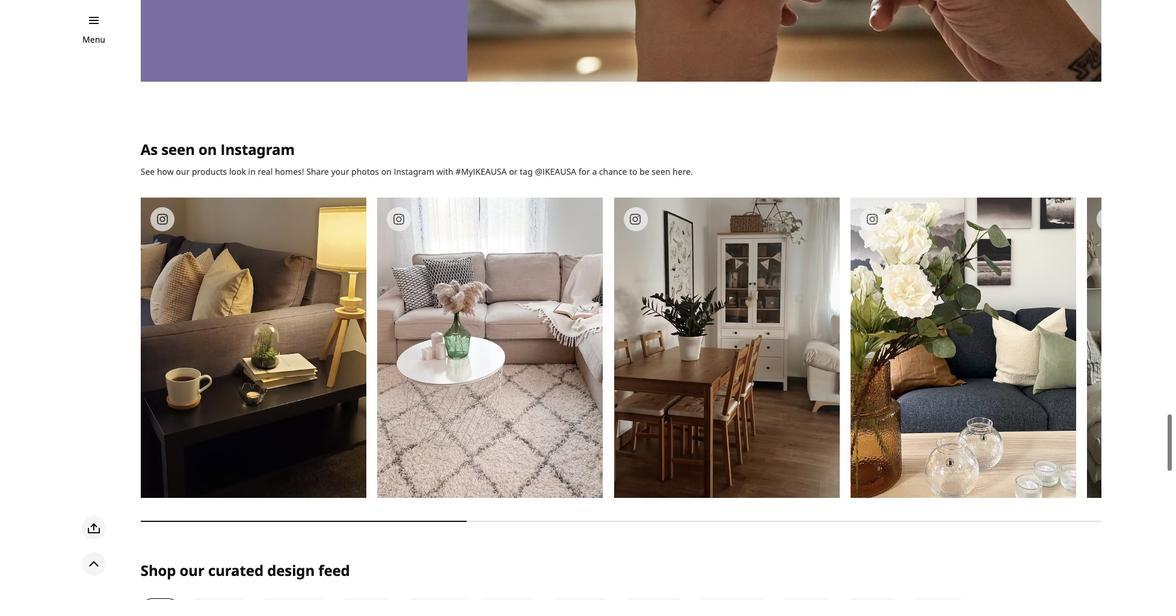 Task type: describe. For each thing, give the bounding box(es) containing it.
a white kvistbro storage table image
[[377, 198, 603, 498]]

ikea kreativ page image
[[467, 0, 1101, 82]]

0 horizontal spatial instagram
[[220, 139, 295, 159]]

for
[[578, 166, 590, 177]]

see
[[141, 166, 155, 177]]

real
[[258, 166, 273, 177]]

to
[[629, 166, 637, 177]]

menu button
[[82, 33, 105, 46]]

shop
[[141, 561, 176, 581]]

photos
[[351, 166, 379, 177]]

a
[[592, 166, 597, 177]]

here.
[[673, 166, 693, 177]]

feed
[[318, 561, 350, 581]]

an ash/white lauters table lamp with light bulb image
[[141, 198, 366, 498]]

products
[[192, 166, 227, 177]]

as
[[141, 139, 158, 159]]

as seen on instagram
[[141, 139, 295, 159]]

0 vertical spatial our
[[176, 166, 190, 177]]

an antique stain jokkmokk table and 4 chairs in the dining room image
[[614, 198, 839, 498]]

or
[[509, 166, 518, 177]]



Task type: locate. For each thing, give the bounding box(es) containing it.
1 horizontal spatial seen
[[652, 166, 670, 177]]

scrollbar
[[141, 513, 1101, 531]]

#myikeausa
[[456, 166, 507, 177]]

1 horizontal spatial instagram
[[394, 166, 434, 177]]

on right photos
[[381, 166, 391, 177]]

shop our curated design feed
[[141, 561, 350, 581]]

menu
[[82, 34, 105, 45]]

instagram
[[220, 139, 295, 159], [394, 166, 434, 177]]

chance
[[599, 166, 627, 177]]

on
[[199, 139, 217, 159], [381, 166, 391, 177]]

our right shop
[[180, 561, 204, 581]]

an off-white ullerslev sheepskin in the living room image
[[1087, 198, 1173, 498]]

share
[[306, 166, 329, 177]]

1 vertical spatial on
[[381, 166, 391, 177]]

curated
[[208, 561, 263, 581]]

1 vertical spatial seen
[[652, 166, 670, 177]]

on up products
[[199, 139, 217, 159]]

homes!
[[275, 166, 304, 177]]

see how our products look in real homes! share your photos on instagram with #myikeausa or tag @ikeausa for a chance to be seen here.
[[141, 166, 693, 177]]

our
[[176, 166, 190, 177], [180, 561, 204, 581]]

your
[[331, 166, 349, 177]]

1 vertical spatial our
[[180, 561, 204, 581]]

1 vertical spatial instagram
[[394, 166, 434, 177]]

design
[[267, 561, 315, 581]]

@ikeausa
[[535, 166, 576, 177]]

instagram up the in
[[220, 139, 295, 159]]

seen right be
[[652, 166, 670, 177]]

with
[[436, 166, 453, 177]]

instagram left the "with"
[[394, 166, 434, 177]]

how
[[157, 166, 174, 177]]

0 vertical spatial seen
[[161, 139, 195, 159]]

in
[[248, 166, 256, 177]]

look
[[229, 166, 246, 177]]

0 vertical spatial instagram
[[220, 139, 295, 159]]

seen up how
[[161, 139, 195, 159]]

1 horizontal spatial on
[[381, 166, 391, 177]]

0 horizontal spatial on
[[199, 139, 217, 159]]

tag
[[520, 166, 533, 177]]

seen
[[161, 139, 195, 159], [652, 166, 670, 177]]

a rose/white smycka artificial flower in the living room image
[[851, 198, 1076, 498]]

our right how
[[176, 166, 190, 177]]

be
[[640, 166, 649, 177]]

0 vertical spatial on
[[199, 139, 217, 159]]

0 horizontal spatial seen
[[161, 139, 195, 159]]



Task type: vqa. For each thing, say whether or not it's contained in the screenshot.
'Pendant'
no



